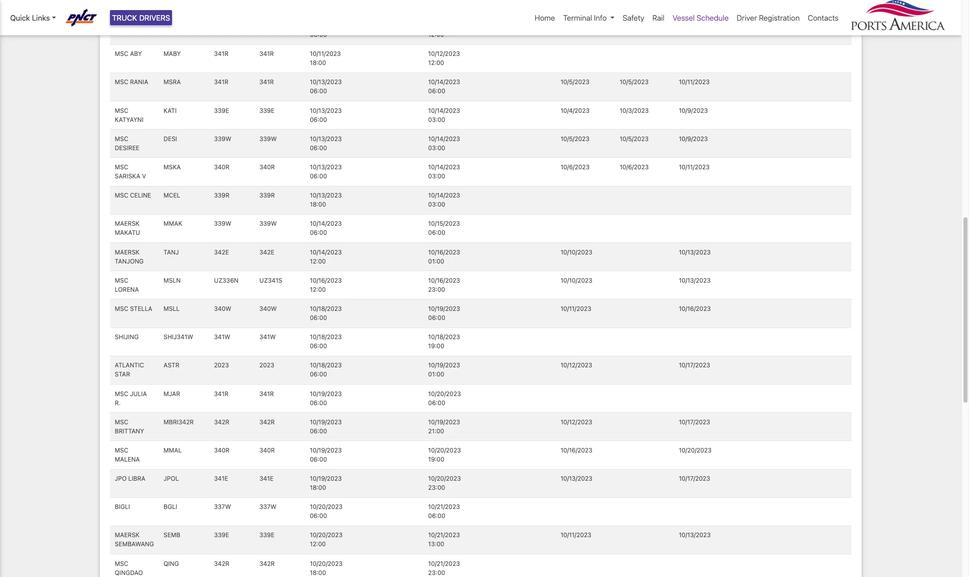 Task type: vqa. For each thing, say whether or not it's contained in the screenshot.
MAERSK MAKATU maersk
yes



Task type: describe. For each thing, give the bounding box(es) containing it.
shijing
[[115, 334, 139, 341]]

10/21/2023 for 23:00
[[428, 560, 460, 568]]

10/13/2023 06:00 for 339e
[[310, 107, 342, 123]]

rail link
[[648, 8, 669, 27]]

10/9/2023 for 10/5/2023
[[679, 135, 708, 143]]

10/15/2023
[[428, 220, 460, 228]]

10/20/2023 18:00
[[310, 560, 343, 577]]

msc for msc qingdao
[[115, 560, 128, 568]]

msll
[[164, 305, 180, 313]]

desi
[[164, 135, 177, 143]]

msc for msc celine
[[115, 192, 128, 199]]

msc desiree
[[115, 135, 139, 152]]

10/17/2023 for 10/19/2023 01:00
[[679, 362, 710, 369]]

10/20/2023 23:00
[[428, 475, 461, 492]]

10/13/2023 18:00
[[310, 192, 342, 208]]

03:00 for 10/4/2023
[[428, 116, 445, 123]]

tanjong
[[115, 258, 144, 265]]

mska
[[164, 163, 181, 171]]

atlantic star
[[115, 362, 144, 379]]

kati
[[164, 107, 177, 114]]

vessel schedule link
[[669, 8, 733, 27]]

msc stella
[[115, 305, 152, 313]]

brittany
[[115, 428, 144, 435]]

2 340w from the left
[[259, 305, 277, 313]]

maersk sembawang
[[115, 532, 154, 549]]

semb
[[164, 532, 180, 540]]

10/5/2023 up 10/3/2023
[[620, 78, 649, 86]]

msc sariska v
[[115, 163, 146, 180]]

qing
[[164, 560, 179, 568]]

4 10/14/2023 03:00 from the top
[[428, 192, 460, 208]]

aby
[[130, 50, 142, 58]]

r.
[[115, 399, 121, 407]]

10/18/2023 19:00
[[428, 334, 460, 350]]

tanj
[[164, 248, 179, 256]]

info
[[594, 13, 607, 22]]

2 341e from the left
[[259, 475, 273, 483]]

mjar
[[164, 390, 180, 398]]

driver registration link
[[733, 8, 804, 27]]

23:00 for 10/20/2023 23:00
[[428, 484, 445, 492]]

vessel schedule
[[673, 13, 729, 22]]

msc for msc siya b
[[115, 22, 128, 29]]

msc malena
[[115, 447, 140, 464]]

safety link
[[619, 8, 648, 27]]

1 horizontal spatial 10/20/2023 06:00
[[428, 390, 461, 407]]

msc brittany
[[115, 419, 144, 435]]

1 337w from the left
[[214, 504, 231, 511]]

10/21/2023 for 06:00
[[428, 504, 460, 511]]

10/20/2023 19:00
[[428, 447, 461, 464]]

1 10/6/2023 from the left
[[561, 163, 590, 171]]

23:00 for 10/21/2023 23:00
[[428, 569, 445, 577]]

10/12/2023 12:00
[[428, 50, 460, 67]]

10/19/2023 01:00
[[428, 362, 460, 379]]

sariska
[[115, 173, 140, 180]]

atlantic for sail
[[115, 0, 144, 1]]

uz336n
[[214, 277, 238, 284]]

10/14/2023 03:00 for 10/4/2023
[[428, 107, 460, 123]]

atlantic for star
[[115, 362, 144, 369]]

msln
[[164, 277, 181, 284]]

10/16/2023 for 12:00
[[310, 277, 342, 284]]

lorena
[[115, 286, 139, 293]]

2 siya from the left
[[164, 22, 177, 29]]

home
[[535, 13, 555, 22]]

truck drivers link
[[110, 10, 172, 25]]

12:00 for 10/14/2023
[[310, 258, 326, 265]]

10/18/2023 for 10/19/2023 01:00
[[310, 362, 342, 369]]

msc katyayni
[[115, 107, 143, 123]]

10/18/2023 for 10/18/2023 19:00
[[310, 334, 342, 341]]

b
[[145, 22, 149, 29]]

bigli
[[115, 504, 130, 511]]

terminal info link
[[559, 8, 619, 27]]

10/19/2023 06:00 for 10/20/2023 06:00
[[310, 390, 342, 407]]

10/14/2023 for 340r
[[428, 163, 460, 171]]

sembawang
[[115, 541, 154, 549]]

10/21/2023 06:00
[[428, 504, 460, 520]]

10/20/2023 12:00
[[310, 532, 343, 549]]

10/19/2023 06:00 for 10/19/2023 21:00
[[310, 419, 342, 435]]

quick links
[[10, 13, 50, 22]]

malena
[[115, 456, 140, 464]]

10/12/2023 for 10/19/2023 21:00
[[561, 419, 592, 426]]

2 10/6/2023 from the left
[[620, 163, 649, 171]]

vessel
[[673, 13, 695, 22]]

10/21/2023 23:00
[[428, 560, 460, 577]]

10/14/2023 for 339r
[[428, 192, 460, 199]]

maersk tanjong
[[115, 248, 144, 265]]

truck
[[112, 13, 137, 22]]

10/14/2023 for 341r
[[428, 78, 460, 86]]

1 340w from the left
[[214, 305, 231, 313]]

msc for msc katyayni
[[115, 107, 128, 114]]

10/5/2023 down 10/3/2023
[[620, 135, 649, 143]]

2 339r from the left
[[259, 192, 275, 199]]

msc for msc stella
[[115, 305, 128, 313]]

10/3/2023
[[620, 107, 649, 114]]

jpol
[[164, 475, 179, 483]]

10/4/2023
[[561, 107, 590, 114]]

msc for msc brittany
[[115, 419, 128, 426]]

msc qingdao
[[115, 560, 143, 577]]

12:00 for 10/12/2023
[[428, 59, 444, 67]]

msc rania
[[115, 78, 148, 86]]

12:00 for 10/20/2023
[[310, 541, 326, 549]]

10/16/2023 for 01:00
[[428, 248, 460, 256]]

drivers
[[139, 13, 170, 22]]

contacts link
[[804, 8, 843, 27]]

jpo
[[115, 475, 127, 483]]

19:00 for 10/20/2023 19:00
[[428, 456, 444, 464]]

10/19/2023 21:00
[[428, 419, 460, 435]]

03:00 for 10/5/2023
[[428, 144, 445, 152]]

jpo libra
[[115, 475, 145, 483]]

10/13/2023 06:00 for 340r
[[310, 163, 342, 180]]

msc celine
[[115, 192, 151, 199]]

home link
[[531, 8, 559, 27]]

driver registration
[[737, 13, 800, 22]]

10/19/2023 18:00
[[310, 475, 342, 492]]

10/21/2023 13:00
[[428, 532, 460, 549]]

msc for msc malena
[[115, 447, 128, 454]]

1 339r from the left
[[214, 192, 229, 199]]

21:00
[[428, 428, 444, 435]]

03:00 for 10/6/2023
[[428, 173, 445, 180]]

terminal info
[[563, 13, 607, 22]]

uz341s
[[259, 277, 282, 284]]

mmak
[[164, 220, 182, 228]]



Task type: locate. For each thing, give the bounding box(es) containing it.
mcel
[[164, 192, 180, 199]]

2 10/10/2023 from the top
[[561, 277, 592, 284]]

2 10/17/2023 from the top
[[679, 419, 710, 426]]

10/14/2023 06:00 down 10/12/2023 12:00
[[428, 78, 460, 95]]

1 horizontal spatial 337w
[[259, 504, 276, 511]]

maersk for maersk makatu
[[115, 220, 140, 228]]

10/14/2023 for 339e
[[428, 107, 460, 114]]

1 10/17/2023 from the top
[[679, 362, 710, 369]]

maby
[[164, 50, 181, 58]]

contacts
[[808, 13, 839, 22]]

10/9/2023
[[679, 107, 708, 114], [679, 135, 708, 143]]

msc up katyayni
[[115, 107, 128, 114]]

10/14/2023 06:00 up 10/14/2023 12:00 at left
[[310, 220, 342, 237]]

19:00 inside 10/20/2023 19:00
[[428, 456, 444, 464]]

10/19/2023 06:00 for 10/20/2023 19:00
[[310, 447, 342, 464]]

10/16/2023 23:00
[[428, 277, 460, 293]]

10/21/2023 up 13:00 on the bottom left of page
[[428, 532, 460, 540]]

terminal
[[563, 13, 592, 22]]

sail
[[115, 2, 128, 10]]

1 03:00 from the top
[[428, 116, 445, 123]]

10/18/2023 06:00 for 340w
[[310, 305, 342, 322]]

18:00 inside 10/13/2023 18:00
[[310, 201, 326, 208]]

2 23:00 from the top
[[428, 484, 445, 492]]

2 10/18/2023 06:00 from the top
[[310, 334, 342, 350]]

msc up desiree
[[115, 135, 128, 143]]

0 vertical spatial 19:00
[[428, 343, 444, 350]]

0 horizontal spatial 341e
[[214, 475, 228, 483]]

2 19:00 from the top
[[428, 456, 444, 464]]

siya left b
[[130, 22, 143, 29]]

0 vertical spatial 10/12/2023
[[428, 50, 460, 58]]

0 horizontal spatial 2023
[[214, 362, 229, 369]]

4 msc from the top
[[115, 107, 128, 114]]

10/18/2023 06:00 for 2023
[[310, 362, 342, 379]]

9 msc from the top
[[115, 305, 128, 313]]

10/12/2023 for 10/19/2023 01:00
[[561, 362, 592, 369]]

2 10/9/2023 from the top
[[679, 135, 708, 143]]

06:00 inside 10/21/2023 06:00
[[428, 513, 445, 520]]

0 vertical spatial 10/21/2023
[[428, 504, 460, 511]]

registration
[[759, 13, 800, 22]]

mmal
[[164, 447, 182, 454]]

msc for msc aby
[[115, 50, 128, 58]]

10/11/2023 18:00
[[310, 50, 341, 67]]

7 msc from the top
[[115, 192, 128, 199]]

342e up uz341s
[[259, 248, 274, 256]]

maersk inside maersk sembawang
[[115, 532, 140, 540]]

23:00 down 13:00 on the bottom left of page
[[428, 569, 445, 577]]

2 2023 from the left
[[259, 362, 274, 369]]

msc
[[115, 22, 128, 29], [115, 50, 128, 58], [115, 78, 128, 86], [115, 107, 128, 114], [115, 135, 128, 143], [115, 163, 128, 171], [115, 192, 128, 199], [115, 277, 128, 284], [115, 305, 128, 313], [115, 390, 128, 398], [115, 419, 128, 426], [115, 447, 128, 454], [115, 560, 128, 568]]

10/13/2023
[[310, 78, 342, 86], [310, 107, 342, 114], [310, 135, 342, 143], [310, 163, 342, 171], [310, 192, 342, 199], [679, 248, 711, 256], [679, 277, 711, 284], [561, 475, 592, 483], [679, 532, 711, 540]]

18:00
[[310, 59, 326, 67], [310, 201, 326, 208], [310, 484, 326, 492], [310, 569, 326, 577]]

10/20/2023 06:00 up '10/20/2023 12:00'
[[310, 504, 343, 520]]

2 01:00 from the top
[[428, 371, 444, 379]]

1 vertical spatial 10/21/2023
[[428, 532, 460, 540]]

1 vertical spatial 10/12/2023
[[561, 362, 592, 369]]

1 vertical spatial 19:00
[[428, 456, 444, 464]]

truck drivers
[[112, 13, 170, 22]]

10/19/2023
[[428, 305, 460, 313], [428, 362, 460, 369], [310, 390, 342, 398], [310, 419, 342, 426], [428, 419, 460, 426], [310, 447, 342, 454], [310, 475, 342, 483]]

12:00 inside '10/20/2023 12:00'
[[310, 541, 326, 549]]

2 337w from the left
[[259, 504, 276, 511]]

quick
[[10, 13, 30, 22]]

quick links link
[[10, 12, 56, 23]]

01:00 for 10/19/2023 01:00
[[428, 371, 444, 379]]

1 vertical spatial 10/17/2023
[[679, 419, 710, 426]]

10/13/2023 06:00
[[310, 78, 342, 95], [310, 107, 342, 123], [310, 135, 342, 152], [310, 163, 342, 180]]

10/16/2023 for 23:00
[[428, 277, 460, 284]]

1 atlantic from the top
[[115, 0, 144, 1]]

01:00 for 10/16/2023 01:00
[[428, 258, 444, 265]]

0 horizontal spatial 10/20/2023 06:00
[[310, 504, 343, 520]]

2 341w from the left
[[259, 334, 276, 341]]

12:00 inside 10/12/2023 12:00
[[428, 59, 444, 67]]

0 vertical spatial 10/20/2023 06:00
[[428, 390, 461, 407]]

1 10/21/2023 from the top
[[428, 504, 460, 511]]

12 msc from the top
[[115, 447, 128, 454]]

10/16/2023 01:00
[[428, 248, 460, 265]]

10/19/2023 06:00
[[428, 305, 460, 322], [310, 390, 342, 407], [310, 419, 342, 435], [310, 447, 342, 464]]

01:00 inside 10/19/2023 01:00
[[428, 371, 444, 379]]

1 vertical spatial maersk
[[115, 248, 140, 256]]

3 maersk from the top
[[115, 532, 140, 540]]

1 horizontal spatial siya
[[164, 22, 177, 29]]

1 01:00 from the top
[[428, 258, 444, 265]]

2 vertical spatial 10/18/2023 06:00
[[310, 362, 342, 379]]

18:00 for 10/13/2023 18:00
[[310, 201, 326, 208]]

v
[[142, 173, 146, 180]]

01:00 up the 10/16/2023 23:00
[[428, 258, 444, 265]]

11 msc from the top
[[115, 419, 128, 426]]

19:00 up 10/19/2023 01:00 in the left bottom of the page
[[428, 343, 444, 350]]

1 horizontal spatial 341w
[[259, 334, 276, 341]]

1 10/9/2023 from the top
[[679, 107, 708, 114]]

19:00 inside 10/18/2023 19:00
[[428, 343, 444, 350]]

msc for msc julia r.
[[115, 390, 128, 398]]

1 10/18/2023 06:00 from the top
[[310, 305, 342, 322]]

3 10/21/2023 from the top
[[428, 560, 460, 568]]

10/10/2023 for 10/16/2023 01:00
[[561, 248, 592, 256]]

msc for msc sariska v
[[115, 163, 128, 171]]

0 vertical spatial 23:00
[[428, 286, 445, 293]]

12:00 inside 10/16/2023 12:00
[[310, 286, 326, 293]]

msc inside msc desiree
[[115, 135, 128, 143]]

10/5/2023 up 10/4/2023
[[561, 78, 590, 86]]

10/18/2023 06:00
[[310, 305, 342, 322], [310, 334, 342, 350], [310, 362, 342, 379]]

1 horizontal spatial 340w
[[259, 305, 277, 313]]

01:00 down 10/18/2023 19:00
[[428, 371, 444, 379]]

13:00
[[428, 541, 444, 549]]

3 03:00 from the top
[[428, 173, 445, 180]]

1 19:00 from the top
[[428, 343, 444, 350]]

msc up r.
[[115, 390, 128, 398]]

3 10/18/2023 06:00 from the top
[[310, 362, 342, 379]]

msc up 'lorena'
[[115, 277, 128, 284]]

msc up malena
[[115, 447, 128, 454]]

10/9/2023 for 10/3/2023
[[679, 107, 708, 114]]

qingdao
[[115, 569, 143, 577]]

12:00 inside 10/14/2023 12:00
[[310, 258, 326, 265]]

0 vertical spatial 10/17/2023
[[679, 362, 710, 369]]

3 23:00 from the top
[[428, 569, 445, 577]]

23:00 down 10/16/2023 01:00 on the top left of page
[[428, 286, 445, 293]]

06:00 inside '10/15/2023 06:00'
[[428, 229, 445, 237]]

2 10/13/2023 06:00 from the top
[[310, 107, 342, 123]]

msc up qingdao
[[115, 560, 128, 568]]

msc for msc rania
[[115, 78, 128, 86]]

2 vertical spatial 10/21/2023
[[428, 560, 460, 568]]

atlantic sail
[[115, 0, 144, 10]]

msc left stella
[[115, 305, 128, 313]]

msc left rania
[[115, 78, 128, 86]]

1 342e from the left
[[214, 248, 229, 256]]

2 vertical spatial 10/12/2023
[[561, 419, 592, 426]]

msc up "sariska"
[[115, 163, 128, 171]]

0 vertical spatial 10/9/2023
[[679, 107, 708, 114]]

1 23:00 from the top
[[428, 286, 445, 293]]

1 maersk from the top
[[115, 220, 140, 228]]

rail
[[652, 13, 665, 22]]

1 horizontal spatial 341e
[[259, 475, 273, 483]]

1 horizontal spatial 342e
[[259, 248, 274, 256]]

maersk inside 'maersk makatu'
[[115, 220, 140, 228]]

10/13/2023 06:00 for 339w
[[310, 135, 342, 152]]

10/14/2023 03:00 for 10/6/2023
[[428, 163, 460, 180]]

atlantic up sail
[[115, 0, 144, 1]]

msc siya b
[[115, 22, 149, 29]]

mbri342r
[[164, 419, 194, 426]]

1 horizontal spatial 10/14/2023 06:00
[[428, 78, 460, 95]]

1 horizontal spatial 10/6/2023
[[620, 163, 649, 171]]

10/11/2023
[[310, 50, 341, 58], [679, 78, 710, 86], [679, 163, 710, 171], [561, 305, 591, 313], [561, 532, 591, 540]]

siya right b
[[164, 22, 177, 29]]

10/18/2023 for 10/19/2023 06:00
[[310, 305, 342, 313]]

1 10/10/2023 from the top
[[561, 248, 592, 256]]

3 msc from the top
[[115, 78, 128, 86]]

18:00 inside 10/11/2023 18:00
[[310, 59, 326, 67]]

18:00 for 10/20/2023 18:00
[[310, 569, 326, 577]]

10/14/2023 12:00
[[310, 248, 342, 265]]

1 vertical spatial 10/18/2023 06:00
[[310, 334, 342, 350]]

0 horizontal spatial siya
[[130, 22, 143, 29]]

0 vertical spatial 10/10/2023
[[561, 248, 592, 256]]

msc julia r.
[[115, 390, 147, 407]]

0 vertical spatial 10/14/2023 06:00
[[428, 78, 460, 95]]

2 18:00 from the top
[[310, 201, 326, 208]]

2 10/14/2023 03:00 from the top
[[428, 135, 460, 152]]

schedule
[[697, 13, 729, 22]]

2 vertical spatial 10/17/2023
[[679, 475, 710, 483]]

18:00 for 10/19/2023 18:00
[[310, 484, 326, 492]]

12:00 for 10/16/2023
[[310, 286, 326, 293]]

10/14/2023 for 339w
[[428, 135, 460, 143]]

0 vertical spatial atlantic
[[115, 0, 144, 1]]

msc inside msc katyayni
[[115, 107, 128, 114]]

1 vertical spatial atlantic
[[115, 362, 144, 369]]

10/12/2023
[[428, 50, 460, 58], [561, 362, 592, 369], [561, 419, 592, 426]]

makatu
[[115, 229, 140, 237]]

maersk
[[115, 220, 140, 228], [115, 248, 140, 256], [115, 532, 140, 540]]

msc left celine
[[115, 192, 128, 199]]

339r
[[214, 192, 229, 199], [259, 192, 275, 199]]

19:00 up 10/20/2023 23:00
[[428, 456, 444, 464]]

10/5/2023 down 10/4/2023
[[561, 135, 590, 143]]

339e
[[214, 107, 229, 114], [259, 107, 275, 114], [214, 532, 229, 540], [259, 532, 275, 540]]

1 vertical spatial 10/9/2023
[[679, 135, 708, 143]]

4 03:00 from the top
[[428, 201, 445, 208]]

2 maersk from the top
[[115, 248, 140, 256]]

10/21/2023 for 13:00
[[428, 532, 460, 540]]

10/13/2023 06:00 for 341r
[[310, 78, 342, 95]]

0 vertical spatial maersk
[[115, 220, 140, 228]]

1 10/14/2023 03:00 from the top
[[428, 107, 460, 123]]

2 10/21/2023 from the top
[[428, 532, 460, 540]]

msc inside msc malena
[[115, 447, 128, 454]]

2 03:00 from the top
[[428, 144, 445, 152]]

1 341w from the left
[[214, 334, 230, 341]]

5 msc from the top
[[115, 135, 128, 143]]

10/21/2023 down 13:00 on the bottom left of page
[[428, 560, 460, 568]]

1 horizontal spatial 2023
[[259, 362, 274, 369]]

06:00
[[310, 31, 327, 38], [310, 88, 327, 95], [428, 88, 445, 95], [310, 116, 327, 123], [310, 144, 327, 152], [310, 173, 327, 180], [310, 229, 327, 237], [428, 229, 445, 237], [310, 314, 327, 322], [428, 314, 445, 322], [310, 343, 327, 350], [310, 371, 327, 379], [310, 399, 327, 407], [428, 399, 445, 407], [310, 428, 327, 435], [310, 456, 327, 464], [310, 513, 327, 520], [428, 513, 445, 520]]

1 msc from the top
[[115, 22, 128, 29]]

0 horizontal spatial 342e
[[214, 248, 229, 256]]

rania
[[130, 78, 148, 86]]

1 vertical spatial 10/20/2023 06:00
[[310, 504, 343, 520]]

siya
[[130, 22, 143, 29], [164, 22, 177, 29]]

18:00 inside 10/19/2023 18:00
[[310, 484, 326, 492]]

bgli
[[164, 504, 177, 511]]

6 msc from the top
[[115, 163, 128, 171]]

3 10/13/2023 06:00 from the top
[[310, 135, 342, 152]]

8 msc from the top
[[115, 277, 128, 284]]

maersk up makatu
[[115, 220, 140, 228]]

maersk makatu
[[115, 220, 140, 237]]

maersk up sembawang
[[115, 532, 140, 540]]

safety
[[623, 13, 644, 22]]

msc down sail
[[115, 22, 128, 29]]

10/18/2023 06:00 for 341w
[[310, 334, 342, 350]]

1 18:00 from the top
[[310, 59, 326, 67]]

msc aby
[[115, 50, 142, 58]]

0 horizontal spatial 337w
[[214, 504, 231, 511]]

19:00 for 10/18/2023 19:00
[[428, 343, 444, 350]]

julia
[[130, 390, 147, 398]]

2 342e from the left
[[259, 248, 274, 256]]

23:00 inside 10/20/2023 23:00
[[428, 484, 445, 492]]

10/14/2023 03:00 for 10/5/2023
[[428, 135, 460, 152]]

msc inside 'msc qingdao'
[[115, 560, 128, 568]]

maersk for maersk tanjong
[[115, 248, 140, 256]]

01:00 inside 10/16/2023 01:00
[[428, 258, 444, 265]]

4 18:00 from the top
[[310, 569, 326, 577]]

2 atlantic from the top
[[115, 362, 144, 369]]

astr
[[164, 362, 179, 369]]

1 341e from the left
[[214, 475, 228, 483]]

23:00 for 10/16/2023 23:00
[[428, 286, 445, 293]]

msra
[[164, 78, 181, 86]]

1 vertical spatial 10/14/2023 06:00
[[310, 220, 342, 237]]

0 horizontal spatial 10/6/2023
[[561, 163, 590, 171]]

stella
[[130, 305, 152, 313]]

10/21/2023 down 10/20/2023 23:00
[[428, 504, 460, 511]]

msc left aby at the left
[[115, 50, 128, 58]]

10/20/2023 06:00 up 10/19/2023 21:00
[[428, 390, 461, 407]]

23:00 inside 10/21/2023 23:00
[[428, 569, 445, 577]]

18:00 inside "10/20/2023 18:00"
[[310, 569, 326, 577]]

1 horizontal spatial 339r
[[259, 192, 275, 199]]

10/16/2023 12:00
[[310, 277, 342, 293]]

1 vertical spatial 10/10/2023
[[561, 277, 592, 284]]

celine
[[130, 192, 151, 199]]

0 vertical spatial 10/18/2023 06:00
[[310, 305, 342, 322]]

msc for msc lorena
[[115, 277, 128, 284]]

0 horizontal spatial 339r
[[214, 192, 229, 199]]

10 msc from the top
[[115, 390, 128, 398]]

23:00
[[428, 286, 445, 293], [428, 484, 445, 492], [428, 569, 445, 577]]

maersk for maersk sembawang
[[115, 532, 140, 540]]

0 horizontal spatial 340w
[[214, 305, 231, 313]]

13 msc from the top
[[115, 560, 128, 568]]

msc inside msc julia r.
[[115, 390, 128, 398]]

msc inside msc sariska v
[[115, 163, 128, 171]]

1 2023 from the left
[[214, 362, 229, 369]]

msc inside msc brittany
[[115, 419, 128, 426]]

23:00 inside the 10/16/2023 23:00
[[428, 286, 445, 293]]

4 10/13/2023 06:00 from the top
[[310, 163, 342, 180]]

0 horizontal spatial 10/14/2023 06:00
[[310, 220, 342, 237]]

3 10/14/2023 03:00 from the top
[[428, 163, 460, 180]]

libra
[[128, 475, 145, 483]]

10/20/2023 06:00
[[428, 390, 461, 407], [310, 504, 343, 520]]

driver
[[737, 13, 757, 22]]

2 vertical spatial 23:00
[[428, 569, 445, 577]]

23:00 up 10/21/2023 06:00
[[428, 484, 445, 492]]

1 siya from the left
[[130, 22, 143, 29]]

msc up brittany at the bottom left of the page
[[115, 419, 128, 426]]

maersk inside maersk tanjong
[[115, 248, 140, 256]]

10/5/2023
[[561, 78, 590, 86], [620, 78, 649, 86], [561, 135, 590, 143], [620, 135, 649, 143]]

maersk up tanjong
[[115, 248, 140, 256]]

19:00
[[428, 343, 444, 350], [428, 456, 444, 464]]

3 10/17/2023 from the top
[[679, 475, 710, 483]]

342e up uz336n
[[214, 248, 229, 256]]

links
[[32, 13, 50, 22]]

1 vertical spatial 01:00
[[428, 371, 444, 379]]

3 18:00 from the top
[[310, 484, 326, 492]]

10/10/2023 for 10/16/2023 23:00
[[561, 277, 592, 284]]

340w down uz341s
[[259, 305, 277, 313]]

10/18/2023
[[310, 305, 342, 313], [310, 334, 342, 341], [428, 334, 460, 341], [310, 362, 342, 369]]

18:00 for 10/11/2023 18:00
[[310, 59, 326, 67]]

10/17/2023 for 10/20/2023 23:00
[[679, 475, 710, 483]]

katyayni
[[115, 116, 143, 123]]

10/17/2023 for 10/19/2023 21:00
[[679, 419, 710, 426]]

1 10/13/2023 06:00 from the top
[[310, 78, 342, 95]]

0 vertical spatial 01:00
[[428, 258, 444, 265]]

337w
[[214, 504, 231, 511], [259, 504, 276, 511]]

10/15/2023 06:00
[[428, 220, 460, 237]]

atlantic
[[115, 0, 144, 1], [115, 362, 144, 369]]

0 horizontal spatial 341w
[[214, 334, 230, 341]]

340w down uz336n
[[214, 305, 231, 313]]

msc inside msc lorena
[[115, 277, 128, 284]]

atlantic up star at the bottom left of the page
[[115, 362, 144, 369]]

msc for msc desiree
[[115, 135, 128, 143]]

1 vertical spatial 23:00
[[428, 484, 445, 492]]

2 vertical spatial maersk
[[115, 532, 140, 540]]

2 msc from the top
[[115, 50, 128, 58]]

10/10/2023
[[561, 248, 592, 256], [561, 277, 592, 284]]



